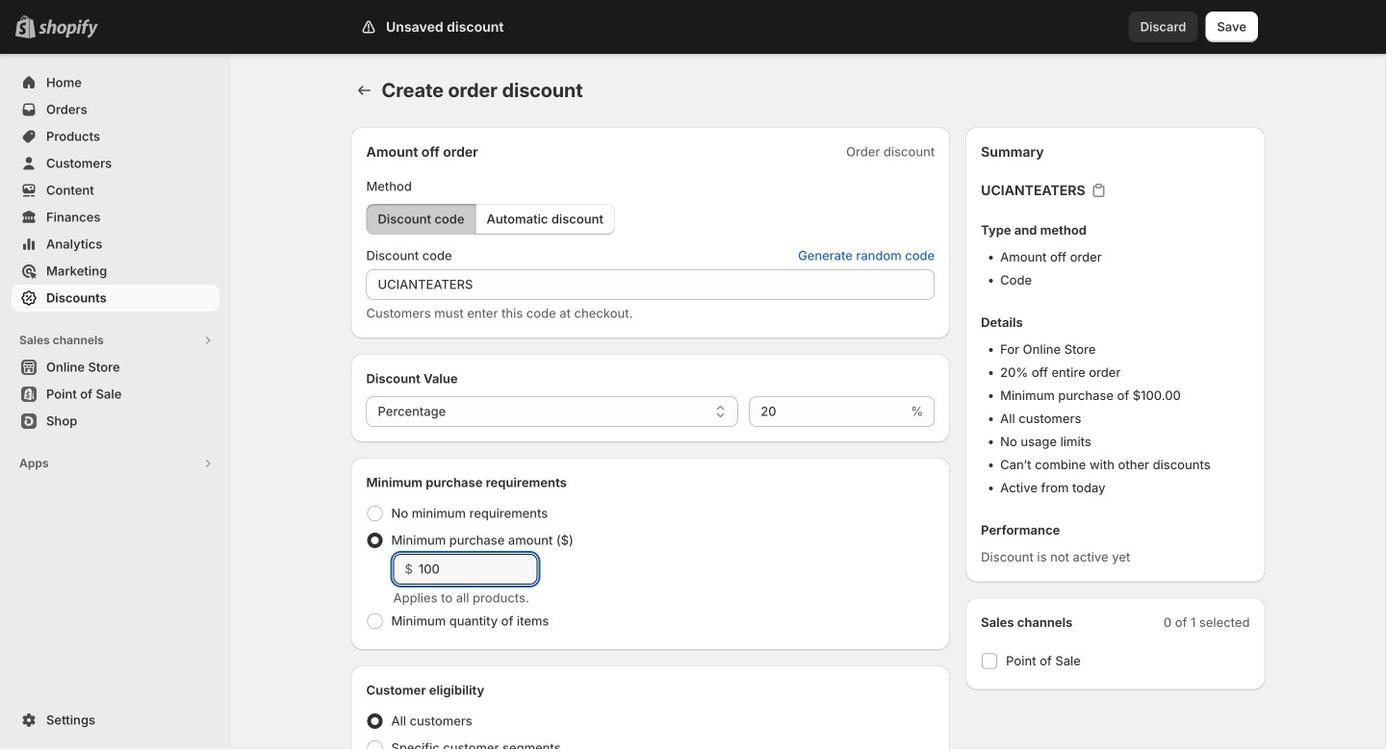 Task type: locate. For each thing, give the bounding box(es) containing it.
None text field
[[749, 397, 907, 427]]

None text field
[[366, 270, 935, 300]]



Task type: vqa. For each thing, say whether or not it's contained in the screenshot.
0.00 text box
yes



Task type: describe. For each thing, give the bounding box(es) containing it.
shopify image
[[39, 19, 98, 38]]

0.00 text field
[[419, 555, 538, 585]]



